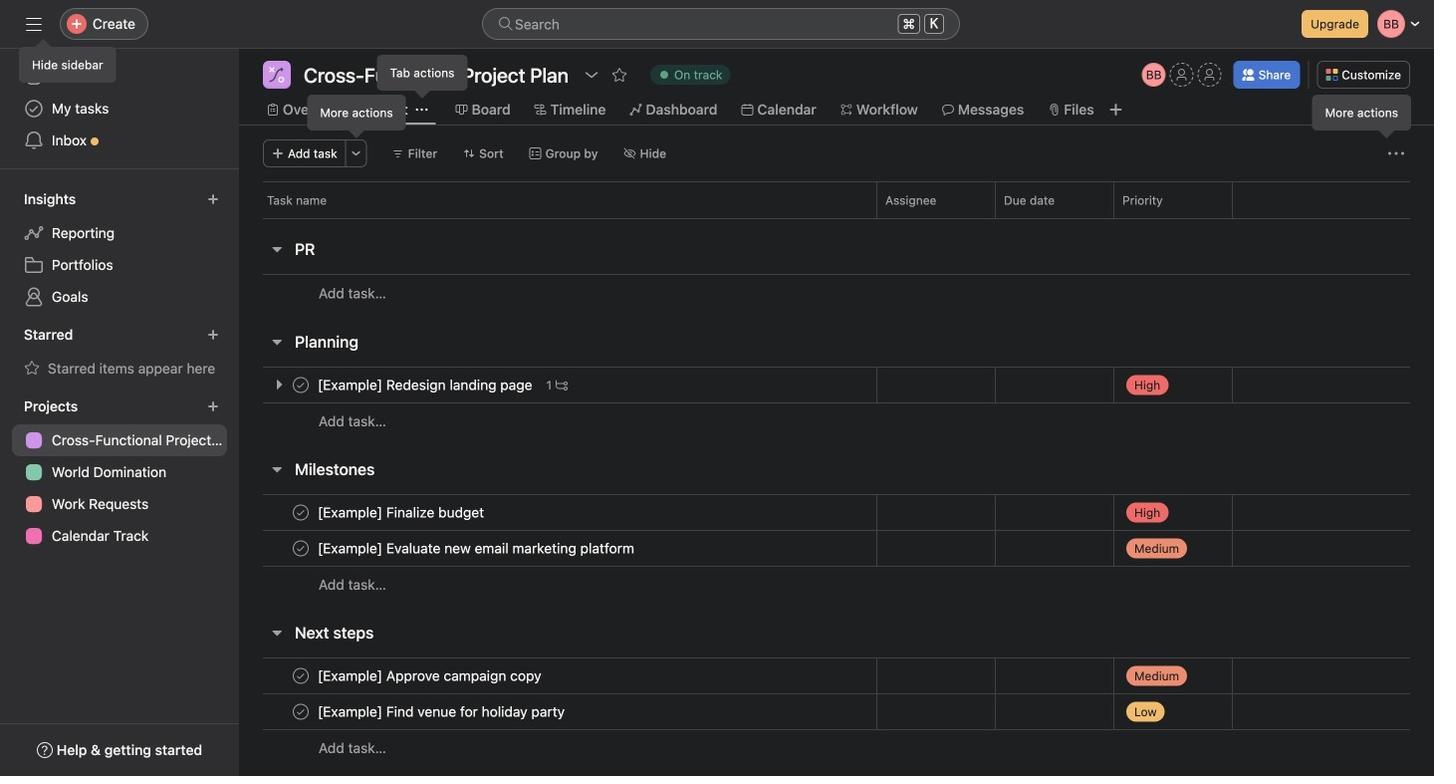 Task type: locate. For each thing, give the bounding box(es) containing it.
mark complete checkbox inside [example] approve campaign copy cell
[[369, 664, 393, 688]]

0 vertical spatial mark complete image
[[369, 536, 393, 560]]

5 mark complete checkbox from the top
[[369, 700, 393, 724]]

4 mark complete checkbox from the top
[[369, 664, 393, 688]]

asana hierarchy image
[[164, 219, 298, 293]]

mark complete checkbox inside [example] evaluate new email marketing platform 'cell'
[[369, 536, 393, 560]]

1 collapse task list for this group image from the top
[[349, 334, 365, 350]]

None text field
[[379, 61, 654, 89]]

3 mark complete checkbox from the top
[[369, 536, 393, 560]]

mark complete image inside [example] approve campaign copy cell
[[369, 664, 393, 688]]

0 horizontal spatial none field
[[20, 138, 299, 174]]

1 mark complete image from the top
[[369, 373, 393, 397]]

mark complete image for mark complete checkbox within [example] finalize budget cell
[[369, 501, 393, 525]]

1 vertical spatial collapse task list for this group image
[[349, 461, 365, 477]]

task name text field inside [example] approve campaign copy cell
[[394, 666, 627, 686]]

mark complete image inside [example] evaluate new email marketing platform 'cell'
[[369, 536, 393, 560]]

header next steps tree grid
[[319, 657, 1435, 766]]

collapse task list for this group image
[[349, 334, 365, 350], [349, 461, 365, 477], [349, 625, 365, 641]]

mark complete image inside [example] finalize budget cell
[[369, 501, 393, 525]]

mark complete image for mark complete checkbox in the [example] approve campaign copy cell
[[369, 664, 393, 688]]

expand sidebar image
[[26, 16, 42, 32]]

0 vertical spatial mark complete image
[[369, 373, 393, 397]]

2 task name text field from the top
[[394, 538, 720, 558]]

Mark complete checkbox
[[369, 373, 393, 397], [369, 501, 393, 525], [369, 536, 393, 560], [369, 664, 393, 688], [369, 700, 393, 724]]

1 mark complete checkbox from the top
[[369, 373, 393, 397]]

Task name text field
[[394, 503, 570, 523], [394, 538, 720, 558], [394, 702, 651, 722]]

0 vertical spatial none field
[[482, 8, 960, 40]]

mark complete checkbox for [example] finalize budget cell on the bottom of page
[[369, 501, 393, 525]]

2 mark complete checkbox from the top
[[369, 501, 393, 525]]

0 vertical spatial task name text field
[[394, 503, 570, 523]]

0 vertical spatial collapse task list for this group image
[[349, 334, 365, 350]]

intro to projects image
[[21, 219, 154, 293]]

1 task name text field from the top
[[394, 503, 570, 523]]

more actions image
[[1389, 145, 1405, 161]]

3 mark complete image from the top
[[369, 700, 393, 724]]

[example] redesign landing page cell
[[319, 367, 886, 403]]

collapse task list for this group image for task name text box inside [example] finalize budget cell
[[349, 461, 365, 477]]

1 vertical spatial task name text field
[[394, 538, 720, 558]]

1 vertical spatial task name text field
[[394, 666, 627, 686]]

task name text field inside [example] evaluate new email marketing platform 'cell'
[[394, 538, 720, 558]]

2 vertical spatial collapse task list for this group image
[[349, 625, 365, 641]]

2 vertical spatial mark complete image
[[369, 700, 393, 724]]

manage project members image
[[1142, 63, 1166, 87]]

mark complete checkbox inside [example] find venue for holiday party cell
[[369, 700, 393, 724]]

None field
[[482, 8, 960, 40], [20, 138, 299, 174]]

3 task name text field from the top
[[394, 702, 651, 722]]

tooltip
[[20, 42, 131, 82], [378, 56, 467, 96], [308, 96, 405, 135], [1314, 96, 1411, 135]]

1 task name text field from the top
[[394, 375, 618, 395]]

2 mark complete image from the top
[[369, 664, 393, 688]]

task name text field for mark complete image inside [example] approve campaign copy cell
[[394, 702, 651, 722]]

more actions image
[[430, 147, 442, 159]]

mark complete image inside [example] redesign landing page cell
[[369, 373, 393, 397]]

mark complete image
[[369, 373, 393, 397], [369, 501, 393, 525]]

close help & getting started image
[[277, 77, 293, 93]]

2 vertical spatial task name text field
[[394, 702, 651, 722]]

2 task name text field from the top
[[394, 666, 627, 686]]

mark complete image inside [example] find venue for holiday party cell
[[369, 700, 393, 724]]

[example] finalize budget cell
[[319, 494, 886, 531]]

1 vertical spatial mark complete image
[[369, 664, 393, 688]]

2 mark complete image from the top
[[369, 501, 393, 525]]

2 collapse task list for this group image from the top
[[349, 461, 365, 477]]

1 horizontal spatial none field
[[482, 8, 960, 40]]

[example] evaluate new email marketing platform cell
[[319, 530, 886, 567]]

0 vertical spatial task name text field
[[394, 375, 618, 395]]

mark complete checkbox inside [example] finalize budget cell
[[369, 501, 393, 525]]

task name text field inside [example] find venue for holiday party cell
[[394, 702, 651, 722]]

task name text field inside [example] finalize budget cell
[[394, 503, 570, 523]]

collapse task list for this group image for mark complete checkbox within the [example] redesign landing page cell
[[349, 334, 365, 350]]

add to starred image
[[691, 67, 707, 83]]

3 collapse task list for this group image from the top
[[349, 625, 365, 641]]

Task name text field
[[394, 375, 618, 395], [394, 666, 627, 686]]

tooltip down expand sidebar icon
[[20, 42, 131, 82]]

mark complete image
[[369, 536, 393, 560], [369, 664, 393, 688], [369, 700, 393, 724]]

mark complete checkbox for [example] approve campaign copy cell
[[369, 664, 393, 688]]

task name text field inside [example] redesign landing page cell
[[394, 375, 618, 395]]

row
[[319, 181, 1435, 218], [343, 217, 1411, 219], [319, 274, 1435, 312], [319, 367, 1435, 403], [319, 402, 1435, 439], [319, 494, 1435, 531], [319, 530, 1435, 567], [319, 566, 1435, 603], [319, 657, 1435, 694], [319, 693, 1435, 730], [319, 729, 1435, 766]]

1 mark complete image from the top
[[369, 536, 393, 560]]

mark complete checkbox for [example] evaluate new email marketing platform 'cell'
[[369, 536, 393, 560]]

1 vertical spatial mark complete image
[[369, 501, 393, 525]]

expand subtask list for the task [example] redesign landing page image
[[351, 377, 367, 393]]

1 vertical spatial none field
[[20, 138, 299, 174]]



Task type: describe. For each thing, give the bounding box(es) containing it.
show options image
[[663, 67, 679, 83]]

mark complete image for mark complete checkbox within [example] find venue for holiday party cell
[[369, 700, 393, 724]]

task name text field for mark complete icon inside the [example] finalize budget cell
[[394, 538, 720, 558]]

tooltip up more actions image
[[1314, 96, 1411, 135]]

mark complete image for mark complete checkbox inside [example] evaluate new email marketing platform 'cell'
[[369, 536, 393, 560]]

line_and_symbols image
[[349, 67, 365, 83]]

Search help articles text field
[[20, 138, 299, 174]]

mark complete image for mark complete checkbox within the [example] redesign landing page cell
[[369, 373, 393, 397]]

mark complete checkbox for [example] find venue for holiday party cell
[[369, 700, 393, 724]]

[example] approve campaign copy cell
[[319, 657, 886, 694]]

none field search tasks, projects, and more
[[482, 8, 960, 40]]

Search tasks, projects, and more text field
[[482, 8, 960, 40]]

tab actions image
[[496, 104, 508, 116]]

mark complete checkbox inside [example] redesign landing page cell
[[369, 373, 393, 397]]

header planning tree grid
[[319, 367, 1435, 439]]

header milestones tree grid
[[319, 494, 1435, 603]]

[example] find venue for holiday party cell
[[319, 693, 886, 730]]

tooltip right line_and_symbols icon
[[378, 56, 467, 96]]

tooltip down line_and_symbols icon
[[308, 96, 405, 135]]

none field the search help articles
[[20, 138, 299, 174]]



Task type: vqa. For each thing, say whether or not it's contained in the screenshot.
Task name text field in the [Example] Finalize budget Cell
yes



